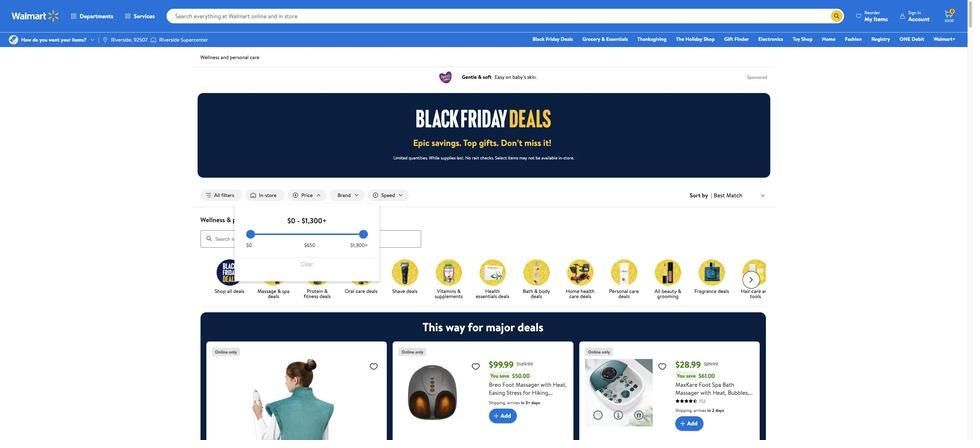 Task type: describe. For each thing, give the bounding box(es) containing it.
next slide for chipmodulewithimages list image
[[743, 271, 760, 289]]

beauty
[[662, 288, 677, 295]]

Search search field
[[166, 9, 844, 23]]

maxkare
[[676, 381, 698, 389]]

protein & fitness deals image
[[304, 260, 330, 286]]

add button inside '$28.99' group
[[676, 417, 704, 431]]

all for all filters
[[214, 192, 220, 199]]

online inside online only group
[[215, 349, 228, 355]]

deals
[[561, 35, 573, 43]]

shipping, for shipping, arrives in 3+ days
[[489, 400, 506, 406]]

 image for how do you want your items?
[[9, 35, 18, 45]]

items
[[874, 15, 888, 23]]

riverside, 92507
[[111, 36, 148, 43]]

services
[[134, 12, 155, 20]]

shipping, arrives in 2 days
[[676, 408, 724, 414]]

digital
[[712, 397, 729, 405]]

shipping, arrives in 3+ days
[[489, 400, 540, 406]]

deals inside health essentials deals
[[498, 293, 509, 300]]

search icon image
[[834, 13, 840, 19]]

& inside all beauty & grooming
[[678, 288, 681, 295]]

sign in to add to favorites list, breo foot massager with heat,  easing stress for hiking, tennis, golf fits feet up to men size 12 image
[[471, 362, 480, 371]]

& for protein
[[324, 288, 328, 295]]

toy shop
[[793, 35, 813, 43]]

in for in 2 days
[[708, 408, 711, 414]]

$650
[[304, 242, 315, 249]]

vitamins & supplements link
[[430, 260, 468, 301]]

top
[[463, 137, 477, 149]]

items?
[[72, 36, 87, 43]]

electronics link
[[755, 35, 787, 43]]

departments button
[[65, 7, 119, 25]]

online for $28.99
[[588, 349, 601, 355]]

don't
[[501, 137, 522, 149]]

in-store
[[259, 192, 277, 199]]

up
[[542, 397, 549, 405]]

fashion
[[845, 35, 862, 43]]

add button inside $99.99 group
[[489, 409, 517, 424]]

days for shipping, arrives in 3+ days
[[532, 400, 540, 406]]

fragrance deals
[[695, 288, 729, 295]]

essentials
[[606, 35, 628, 43]]

rollers,
[[729, 413, 748, 421]]

brand
[[338, 192, 351, 199]]

walmart image
[[12, 10, 59, 22]]

massage & spa deals link
[[254, 260, 292, 301]]

you save $61.00 maxkare foot spa bath massager with heat, bubbles, and vibration, digital temperature control, 16 detachable massage rollers, soothe and comfort feet
[[676, 372, 749, 429]]

size
[[502, 405, 511, 413]]

save for maxkare
[[686, 373, 696, 380]]

& for wellness
[[227, 216, 231, 225]]

filters
[[221, 192, 234, 199]]

fits
[[520, 397, 529, 405]]

home health care deals
[[566, 288, 595, 300]]

want
[[49, 36, 60, 43]]

thanksgiving
[[638, 35, 667, 43]]

deals inside fragrance deals link
[[718, 288, 729, 295]]

shop inside "link"
[[704, 35, 715, 43]]

no
[[465, 155, 471, 161]]

supplies
[[441, 155, 456, 161]]

spa
[[712, 381, 721, 389]]

& for vitamins
[[457, 288, 461, 295]]

home health care deals link
[[561, 260, 599, 301]]

men
[[489, 405, 500, 413]]

add for add to cart image in the $99.99 group
[[501, 412, 511, 420]]

deals inside massage & spa deals
[[268, 293, 279, 300]]

oral care deals link
[[342, 260, 380, 295]]

you save $50.00 breo foot massager with heat, easing stress for hiking, tennis, golf fits feet up to men size 12
[[489, 372, 567, 413]]

feet
[[531, 397, 541, 405]]

care inside the personal care deals
[[629, 288, 639, 295]]

massage & spa deals image
[[260, 260, 287, 286]]

reorder
[[865, 9, 880, 16]]

12
[[513, 405, 518, 413]]

brand button
[[330, 190, 365, 201]]

massager inside you save $61.00 maxkare foot spa bath massager with heat, bubbles, and vibration, digital temperature control, 16 detachable massage rollers, soothe and comfort feet
[[676, 389, 699, 397]]

online only for $99.99
[[402, 349, 424, 355]]

black
[[533, 35, 545, 43]]

gift finder link
[[721, 35, 752, 43]]

may
[[519, 155, 527, 161]]

clear
[[301, 261, 313, 268]]

all beauty & grooming link
[[649, 260, 687, 301]]

tennis,
[[489, 397, 506, 405]]

home for home
[[822, 35, 836, 43]]

your
[[61, 36, 71, 43]]

0 horizontal spatial shop
[[215, 288, 226, 295]]

$0 range field
[[246, 234, 368, 235]]

way
[[446, 319, 465, 335]]

sort and filter section element
[[192, 184, 776, 207]]

0 horizontal spatial $1,300+
[[302, 216, 327, 226]]

personal care deals image
[[611, 260, 637, 286]]

in
[[918, 9, 921, 16]]

black friday deals
[[533, 35, 573, 43]]

rain
[[472, 155, 479, 161]]

0 horizontal spatial |
[[98, 36, 99, 43]]

soothe
[[676, 421, 694, 429]]

16
[[732, 405, 737, 413]]

sponsored
[[747, 74, 767, 80]]

oral care deals image
[[348, 260, 374, 286]]

1 horizontal spatial $1,300+
[[351, 242, 368, 249]]

you for breo
[[490, 373, 498, 380]]

savings.
[[432, 137, 462, 149]]

$99.99 $149.99
[[489, 359, 533, 371]]

shave deals link
[[386, 260, 424, 295]]

only inside group
[[229, 349, 237, 355]]

& for bath
[[534, 288, 538, 295]]

one
[[900, 35, 911, 43]]

search image
[[206, 236, 212, 242]]

registry
[[872, 35, 890, 43]]

heat, inside you save $61.00 maxkare foot spa bath massager with heat, bubbles, and vibration, digital temperature control, 16 detachable massage rollers, soothe and comfort feet
[[713, 389, 727, 397]]

personal care deals
[[609, 288, 639, 300]]

online only for $28.99
[[588, 349, 610, 355]]

all beauty & grooming image
[[655, 260, 681, 286]]

wellness for wellness & personal care
[[200, 216, 225, 225]]

fragrance
[[695, 288, 717, 295]]

personal care deals link
[[605, 260, 643, 301]]

epic
[[413, 137, 430, 149]]

& for grocery
[[602, 35, 605, 43]]

sort by |
[[690, 191, 712, 200]]

hiking,
[[532, 389, 550, 397]]

$99.99 group
[[399, 348, 568, 441]]

all for all beauty & grooming
[[655, 288, 661, 295]]

items
[[508, 155, 518, 161]]

clear button
[[246, 258, 368, 270]]

$50.00
[[512, 372, 530, 380]]

Wellness & personal care search field
[[192, 216, 776, 248]]

sign
[[909, 9, 917, 16]]

reorder my items
[[865, 9, 888, 23]]

fragrance deals link
[[693, 260, 731, 295]]

$89.99
[[704, 361, 718, 368]]

sort
[[690, 191, 701, 200]]

best match
[[714, 191, 743, 199]]

752
[[699, 398, 706, 405]]

toy
[[793, 35, 800, 43]]

arrives for in 3+ days
[[507, 400, 520, 406]]

2 horizontal spatial shop
[[802, 35, 813, 43]]



Task type: locate. For each thing, give the bounding box(es) containing it.
personal for and
[[230, 54, 249, 61]]

you
[[39, 36, 47, 43]]

add to cart image
[[492, 412, 501, 421], [679, 420, 687, 428]]

2 save from the left
[[686, 373, 696, 380]]

care inside home health care deals
[[569, 293, 579, 300]]

home left the health
[[566, 288, 580, 295]]

1 horizontal spatial heat,
[[713, 389, 727, 397]]

grocery & essentials link
[[579, 35, 631, 43]]

vibration,
[[686, 397, 711, 405]]

1 horizontal spatial in
[[708, 408, 711, 414]]

wellness inside search box
[[200, 216, 225, 225]]

2 online from the left
[[402, 349, 414, 355]]

& inside protein & fitness deals
[[324, 288, 328, 295]]

online only group
[[212, 348, 381, 441]]

0 horizontal spatial arrives
[[507, 400, 520, 406]]

1 vertical spatial massage
[[706, 413, 727, 421]]

$1,300+ up $0 range field on the bottom left of the page
[[302, 216, 327, 226]]

shipping, inside '$28.99' group
[[676, 408, 693, 414]]

online inside $99.99 group
[[402, 349, 414, 355]]

0 horizontal spatial days
[[532, 400, 540, 406]]

& inside bath & body deals
[[534, 288, 538, 295]]

deals left spa
[[268, 293, 279, 300]]

vitamins
[[437, 288, 456, 295]]

you inside you save $61.00 maxkare foot spa bath massager with heat, bubbles, and vibration, digital temperature control, 16 detachable massage rollers, soothe and comfort feet
[[677, 373, 685, 380]]

you up "maxkare"
[[677, 373, 685, 380]]

online only
[[215, 349, 237, 355], [402, 349, 424, 355], [588, 349, 610, 355]]

1 horizontal spatial $0
[[287, 216, 295, 226]]

0 horizontal spatial massager
[[516, 381, 539, 389]]

& left spa
[[278, 288, 281, 295]]

| right items? in the left of the page
[[98, 36, 99, 43]]

you for maxkare
[[677, 373, 685, 380]]

1 online only from the left
[[215, 349, 237, 355]]

sign in to add to favorites list, maxkare foot spa bath massager with heat, bubbles, and vibration, digital temperature control, 16 detachable massage rollers, soothe and comfort feet image
[[658, 362, 667, 371]]

health essentials deals image
[[480, 260, 506, 286]]

deals right major
[[518, 319, 544, 335]]

1 vertical spatial days
[[716, 408, 724, 414]]

shipping, down easing
[[489, 400, 506, 406]]

my
[[865, 15, 872, 23]]

shop left all
[[215, 288, 226, 295]]

online only inside $99.99 group
[[402, 349, 424, 355]]

deals down personal care deals image
[[619, 293, 630, 300]]

easing
[[489, 389, 505, 397]]

with inside you save $50.00 breo foot massager with heat, easing stress for hiking, tennis, golf fits feet up to men size 12
[[541, 381, 552, 389]]

add inside $99.99 group
[[501, 412, 511, 420]]

only for $28.99
[[602, 349, 610, 355]]

1 horizontal spatial massager
[[676, 389, 699, 397]]

1 horizontal spatial add button
[[676, 417, 704, 431]]

& right vitamins
[[457, 288, 461, 295]]

0 horizontal spatial bath
[[523, 288, 533, 295]]

with up up
[[541, 381, 552, 389]]

1 horizontal spatial bath
[[723, 381, 734, 389]]

0 vertical spatial days
[[532, 400, 540, 406]]

1 vertical spatial $1,300+
[[351, 242, 368, 249]]

1 horizontal spatial you
[[677, 373, 685, 380]]

bath inside bath & body deals
[[523, 288, 533, 295]]

& right the beauty
[[678, 288, 681, 295]]

save down $99.99
[[500, 373, 509, 380]]

deals inside shave deals link
[[406, 288, 418, 295]]

all inside button
[[214, 192, 220, 199]]

1 horizontal spatial add to cart image
[[679, 420, 687, 428]]

all filters
[[214, 192, 234, 199]]

account
[[909, 15, 930, 23]]

2 horizontal spatial online only
[[588, 349, 610, 355]]

bath & body deals image
[[523, 260, 550, 286]]

and
[[221, 54, 229, 61], [762, 288, 770, 295], [676, 397, 685, 405], [695, 421, 704, 429]]

1 vertical spatial personal
[[233, 216, 257, 225]]

92507
[[134, 36, 148, 43]]

walmart+
[[934, 35, 956, 43]]

$1,300+ up oral care deals "image"
[[351, 242, 368, 249]]

shipping, for shipping, arrives in 2 days
[[676, 408, 693, 414]]

2 you from the left
[[677, 373, 685, 380]]

1 vertical spatial bath
[[723, 381, 734, 389]]

 image for riverside supercenter
[[150, 36, 156, 43]]

foot inside you save $61.00 maxkare foot spa bath massager with heat, bubbles, and vibration, digital temperature control, 16 detachable massage rollers, soothe and comfort feet
[[699, 381, 711, 389]]

0 vertical spatial for
[[468, 319, 483, 335]]

fragrance deals image
[[699, 260, 725, 286]]

add to cart image left size
[[492, 412, 501, 421]]

bath
[[523, 288, 533, 295], [723, 381, 734, 389]]

online only inside '$28.99' group
[[588, 349, 610, 355]]

shop right toy
[[802, 35, 813, 43]]

add to cart image down temperature
[[679, 420, 687, 428]]

and inside hair care and tools
[[762, 288, 770, 295]]

| right the by
[[711, 191, 712, 200]]

Walmart Site-Wide search field
[[166, 9, 844, 23]]

in for in 3+ days
[[521, 400, 525, 406]]

speed
[[381, 192, 395, 199]]

deals inside 'oral care deals' link
[[366, 288, 378, 295]]

1 vertical spatial in
[[708, 408, 711, 414]]

& inside massage & spa deals
[[278, 288, 281, 295]]

while
[[429, 155, 440, 161]]

personal for &
[[233, 216, 257, 225]]

1 vertical spatial for
[[523, 389, 531, 397]]

0 horizontal spatial you
[[490, 373, 498, 380]]

heat, up the "control,"
[[713, 389, 727, 397]]

1 horizontal spatial shop
[[704, 35, 715, 43]]

2 horizontal spatial only
[[602, 349, 610, 355]]

$0 down wellness & personal care
[[246, 242, 252, 249]]

sign in to add to favorites list, maxkare large heating pad for back pain relief, 4 heat settings with auto shut-off, 24"x33"- green image
[[369, 362, 378, 371]]

bath & body deals link
[[518, 260, 556, 301]]

shipping, inside $99.99 group
[[489, 400, 506, 406]]

store.
[[564, 155, 574, 161]]

1 horizontal spatial save
[[686, 373, 696, 380]]

arrives for in 2 days
[[694, 408, 707, 414]]

heat, up to
[[553, 381, 567, 389]]

the holiday shop
[[676, 35, 715, 43]]

home
[[822, 35, 836, 43], [566, 288, 580, 295]]

shop all deals
[[215, 288, 244, 295]]

Search in wellness & personal care deals search field
[[200, 230, 421, 248]]

bath left body
[[523, 288, 533, 295]]

shop all deals link
[[211, 260, 249, 295]]

for inside you save $50.00 breo foot massager with heat, easing stress for hiking, tennis, golf fits feet up to men size 12
[[523, 389, 531, 397]]

the holiday shop link
[[673, 35, 718, 43]]

riverside
[[159, 36, 180, 43]]

add for add to cart image within the '$28.99' group
[[687, 420, 698, 428]]

foot down $61.00
[[699, 381, 711, 389]]

2 online only from the left
[[402, 349, 424, 355]]

massage down digital
[[706, 413, 727, 421]]

save up "maxkare"
[[686, 373, 696, 380]]

gifts.
[[479, 137, 499, 149]]

deals right all
[[233, 288, 244, 295]]

wellness & personal care
[[200, 216, 271, 225]]

2 only from the left
[[415, 349, 424, 355]]

days for shipping, arrives in 2 days
[[716, 408, 724, 414]]

2 horizontal spatial online
[[588, 349, 601, 355]]

supercenter
[[181, 36, 208, 43]]

deals right shave
[[406, 288, 418, 295]]

0 horizontal spatial for
[[468, 319, 483, 335]]

major
[[486, 319, 515, 335]]

miss
[[525, 137, 541, 149]]

how
[[21, 36, 31, 43]]

0 vertical spatial wellness
[[200, 54, 219, 61]]

supplements
[[435, 293, 463, 300]]

price button
[[288, 190, 327, 201]]

1 foot from the left
[[503, 381, 514, 389]]

foot right breo in the right bottom of the page
[[503, 381, 514, 389]]

in
[[521, 400, 525, 406], [708, 408, 711, 414]]

days inside $99.99 group
[[532, 400, 540, 406]]

care inside wellness & personal care search box
[[259, 216, 271, 225]]

grocery
[[583, 35, 600, 43]]

0 horizontal spatial in
[[521, 400, 525, 406]]

0 horizontal spatial online
[[215, 349, 228, 355]]

essentials
[[476, 293, 497, 300]]

0 horizontal spatial $0
[[246, 242, 252, 249]]

care inside hair care and tools
[[752, 288, 761, 295]]

1 horizontal spatial with
[[701, 389, 712, 397]]

0 vertical spatial in
[[521, 400, 525, 406]]

wellness
[[200, 54, 219, 61], [200, 216, 225, 225]]

shop all deals image
[[216, 260, 243, 286]]

wellness down the 'supercenter'
[[200, 54, 219, 61]]

0 vertical spatial all
[[214, 192, 220, 199]]

arrives down 752
[[694, 408, 707, 414]]

1 horizontal spatial foot
[[699, 381, 711, 389]]

heat, inside you save $50.00 breo foot massager with heat, easing stress for hiking, tennis, golf fits feet up to men size 12
[[553, 381, 567, 389]]

days inside '$28.99' group
[[716, 408, 724, 414]]

health essentials deals
[[476, 288, 509, 300]]

home health care deals image
[[567, 260, 594, 286]]

you
[[490, 373, 498, 380], [677, 373, 685, 380]]

all beauty & grooming
[[655, 288, 681, 300]]

deals inside protein & fitness deals
[[320, 293, 331, 300]]

& inside the vitamins & supplements
[[457, 288, 461, 295]]

1 horizontal spatial add
[[687, 420, 698, 428]]

1 horizontal spatial |
[[711, 191, 712, 200]]

0 horizontal spatial home
[[566, 288, 580, 295]]

deals inside bath & body deals
[[531, 293, 542, 300]]

foot inside you save $50.00 breo foot massager with heat, easing stress for hiking, tennis, golf fits feet up to men size 12
[[503, 381, 514, 389]]

0 horizontal spatial massage
[[257, 288, 276, 295]]

this way for major deals
[[423, 319, 544, 335]]

with up 752
[[701, 389, 712, 397]]

black friday deals link
[[529, 35, 576, 43]]

online for $99.99
[[402, 349, 414, 355]]

in left 2
[[708, 408, 711, 414]]

friday
[[546, 35, 560, 43]]

$0 left -
[[287, 216, 295, 226]]

shipping, up soothe
[[676, 408, 693, 414]]

the
[[676, 35, 684, 43]]

0 vertical spatial |
[[98, 36, 99, 43]]

limited
[[393, 155, 408, 161]]

available
[[542, 155, 558, 161]]

for up '3+'
[[523, 389, 531, 397]]

foot
[[503, 381, 514, 389], [699, 381, 711, 389]]

1 horizontal spatial home
[[822, 35, 836, 43]]

deals down bath & body deals 'image'
[[531, 293, 542, 300]]

1 vertical spatial arrives
[[694, 408, 707, 414]]

&
[[602, 35, 605, 43], [227, 216, 231, 225], [278, 288, 281, 295], [324, 288, 328, 295], [457, 288, 461, 295], [534, 288, 538, 295], [678, 288, 681, 295]]

bath inside you save $61.00 maxkare foot spa bath massager with heat, bubbles, and vibration, digital temperature control, 16 detachable massage rollers, soothe and comfort feet
[[723, 381, 734, 389]]

save inside you save $50.00 breo foot massager with heat, easing stress for hiking, tennis, golf fits feet up to men size 12
[[500, 373, 509, 380]]

in left '3+'
[[521, 400, 525, 406]]

| inside sort and filter section element
[[711, 191, 712, 200]]

2 foot from the left
[[699, 381, 711, 389]]

one debit
[[900, 35, 924, 43]]

$0 for $0
[[246, 242, 252, 249]]

care
[[250, 54, 259, 61], [259, 216, 271, 225], [356, 288, 365, 295], [629, 288, 639, 295], [752, 288, 761, 295], [569, 293, 579, 300]]

massager down $50.00 on the bottom right of page
[[516, 381, 539, 389]]

0 horizontal spatial with
[[541, 381, 552, 389]]

foot for with
[[699, 381, 711, 389]]

online inside '$28.99' group
[[588, 349, 601, 355]]

massage left spa
[[257, 288, 276, 295]]

deals inside the personal care deals
[[619, 293, 630, 300]]

1 vertical spatial wellness
[[200, 216, 225, 225]]

$28.99 group
[[585, 348, 754, 441]]

$28.99
[[676, 359, 701, 371]]

3 online only from the left
[[588, 349, 610, 355]]

hair care and tools image
[[743, 260, 769, 286]]

only for $99.99
[[415, 349, 424, 355]]

 image left how
[[9, 35, 18, 45]]

with inside you save $61.00 maxkare foot spa bath massager with heat, bubbles, and vibration, digital temperature control, 16 detachable massage rollers, soothe and comfort feet
[[701, 389, 712, 397]]

0 horizontal spatial save
[[500, 373, 509, 380]]

bath & body deals
[[523, 288, 550, 300]]

add button down 'tennis,'
[[489, 409, 517, 424]]

all inside all beauty & grooming
[[655, 288, 661, 295]]

wellness for wellness and personal care
[[200, 54, 219, 61]]

deals right essentials
[[498, 293, 509, 300]]

how do you want your items?
[[21, 36, 87, 43]]

save for breo
[[500, 373, 509, 380]]

0 horizontal spatial online only
[[215, 349, 237, 355]]

massage
[[257, 288, 276, 295], [706, 413, 727, 421]]

0 vertical spatial home
[[822, 35, 836, 43]]

1 horizontal spatial online
[[402, 349, 414, 355]]

holiday
[[686, 35, 702, 43]]

1 horizontal spatial massage
[[706, 413, 727, 421]]

not
[[528, 155, 535, 161]]

arrives down the stress
[[507, 400, 520, 406]]

spa
[[282, 288, 289, 295]]

grooming
[[657, 293, 679, 300]]

 image right 92507
[[150, 36, 156, 43]]

in inside '$28.99' group
[[708, 408, 711, 414]]

0 vertical spatial $1,300+
[[302, 216, 327, 226]]

& right grocery
[[602, 35, 605, 43]]

add button
[[489, 409, 517, 424], [676, 417, 704, 431]]

one debit link
[[896, 35, 928, 43]]

deals right fragrance
[[718, 288, 729, 295]]

shave deals image
[[392, 260, 418, 286]]

home down search icon
[[822, 35, 836, 43]]

 image
[[9, 35, 18, 45], [150, 36, 156, 43]]

massage inside you save $61.00 maxkare foot spa bath massager with heat, bubbles, and vibration, digital temperature control, 16 detachable massage rollers, soothe and comfort feet
[[706, 413, 727, 421]]

0 horizontal spatial only
[[229, 349, 237, 355]]

foot for easing
[[503, 381, 514, 389]]

0 horizontal spatial add to cart image
[[492, 412, 501, 421]]

deals down home health care deals image
[[580, 293, 591, 300]]

home inside home health care deals
[[566, 288, 580, 295]]

health essentials deals link
[[474, 260, 512, 301]]

1 save from the left
[[500, 373, 509, 380]]

add to cart image inside $99.99 group
[[492, 412, 501, 421]]

1 vertical spatial all
[[655, 288, 661, 295]]

care inside 'oral care deals' link
[[356, 288, 365, 295]]

1 horizontal spatial only
[[415, 349, 424, 355]]

in inside $99.99 group
[[521, 400, 525, 406]]

bath right spa
[[723, 381, 734, 389]]

arrives inside '$28.99' group
[[694, 408, 707, 414]]

for right way
[[468, 319, 483, 335]]

1 only from the left
[[229, 349, 237, 355]]

0 horizontal spatial add button
[[489, 409, 517, 424]]

select
[[495, 155, 507, 161]]

1 horizontal spatial arrives
[[694, 408, 707, 414]]

2 wellness from the top
[[200, 216, 225, 225]]

$1300 range field
[[246, 234, 368, 235]]

deals inside shop all deals link
[[233, 288, 244, 295]]

heat,
[[553, 381, 567, 389], [713, 389, 727, 397]]

add to cart image inside '$28.99' group
[[679, 420, 687, 428]]

only inside '$28.99' group
[[602, 349, 610, 355]]

0 vertical spatial arrives
[[507, 400, 520, 406]]

1 horizontal spatial shipping,
[[676, 408, 693, 414]]

& down the filters
[[227, 216, 231, 225]]

shop right holiday
[[704, 35, 715, 43]]

hair care and tools
[[741, 288, 770, 300]]

1 vertical spatial $0
[[246, 242, 252, 249]]

breo
[[489, 381, 501, 389]]

1 horizontal spatial all
[[655, 288, 661, 295]]

add down temperature
[[687, 420, 698, 428]]

massager inside you save $50.00 breo foot massager with heat, easing stress for hiking, tennis, golf fits feet up to men size 12
[[516, 381, 539, 389]]

0 vertical spatial massage
[[257, 288, 276, 295]]

3 only from the left
[[602, 349, 610, 355]]

fashion link
[[842, 35, 865, 43]]

0 vertical spatial bath
[[523, 288, 533, 295]]

shipping,
[[489, 400, 506, 406], [676, 408, 693, 414]]

vitamins & supplements
[[435, 288, 463, 300]]

personal inside search box
[[233, 216, 257, 225]]

-
[[297, 216, 300, 226]]

0 horizontal spatial foot
[[503, 381, 514, 389]]

& for massage
[[278, 288, 281, 295]]

3 online from the left
[[588, 349, 601, 355]]

3+
[[526, 400, 531, 406]]

0 horizontal spatial heat,
[[553, 381, 567, 389]]

1 vertical spatial shipping,
[[676, 408, 693, 414]]

& inside search box
[[227, 216, 231, 225]]

1 horizontal spatial online only
[[402, 349, 424, 355]]

 image
[[102, 37, 108, 43]]

arrives inside $99.99 group
[[507, 400, 520, 406]]

$0 for $0 - $1,300+
[[287, 216, 295, 226]]

walmart black friday deals for days image
[[417, 110, 551, 128]]

deals right fitness
[[320, 293, 331, 300]]

1 horizontal spatial for
[[523, 389, 531, 397]]

1 horizontal spatial  image
[[150, 36, 156, 43]]

1 vertical spatial home
[[566, 288, 580, 295]]

1 online from the left
[[215, 349, 228, 355]]

0 horizontal spatial  image
[[9, 35, 18, 45]]

1 you from the left
[[490, 373, 498, 380]]

shave
[[392, 288, 405, 295]]

all left the filters
[[214, 192, 220, 199]]

days right 2
[[716, 408, 724, 414]]

deals inside home health care deals
[[580, 293, 591, 300]]

add inside '$28.99' group
[[687, 420, 698, 428]]

you inside you save $50.00 breo foot massager with heat, easing stress for hiking, tennis, golf fits feet up to men size 12
[[490, 373, 498, 380]]

home for home health care deals
[[566, 288, 580, 295]]

0 vertical spatial personal
[[230, 54, 249, 61]]

0 horizontal spatial all
[[214, 192, 220, 199]]

1 horizontal spatial days
[[716, 408, 724, 414]]

gift
[[724, 35, 733, 43]]

last.
[[457, 155, 464, 161]]

massage inside massage & spa deals
[[257, 288, 276, 295]]

electronics
[[759, 35, 783, 43]]

0 vertical spatial shipping,
[[489, 400, 506, 406]]

all left the beauty
[[655, 288, 661, 295]]

days right '3+'
[[532, 400, 540, 406]]

you up breo in the right bottom of the page
[[490, 373, 498, 380]]

& left body
[[534, 288, 538, 295]]

0 vertical spatial $0
[[287, 216, 295, 226]]

debit
[[912, 35, 924, 43]]

1 wellness from the top
[[200, 54, 219, 61]]

save inside you save $61.00 maxkare foot spa bath massager with heat, bubbles, and vibration, digital temperature control, 16 detachable massage rollers, soothe and comfort feet
[[686, 373, 696, 380]]

& right protein
[[324, 288, 328, 295]]

$0
[[287, 216, 295, 226], [246, 242, 252, 249]]

deals down oral care deals "image"
[[366, 288, 378, 295]]

wellness up search image
[[200, 216, 225, 225]]

only inside $99.99 group
[[415, 349, 424, 355]]

0 horizontal spatial add
[[501, 412, 511, 420]]

add left 12
[[501, 412, 511, 420]]

online
[[215, 349, 228, 355], [402, 349, 414, 355], [588, 349, 601, 355]]

add button down temperature
[[676, 417, 704, 431]]

0 horizontal spatial shipping,
[[489, 400, 506, 406]]

online only inside online only group
[[215, 349, 237, 355]]

1 vertical spatial |
[[711, 191, 712, 200]]

vitamins & supplements image
[[436, 260, 462, 286]]

massager up temperature
[[676, 389, 699, 397]]



Task type: vqa. For each thing, say whether or not it's contained in the screenshot.
99 $
no



